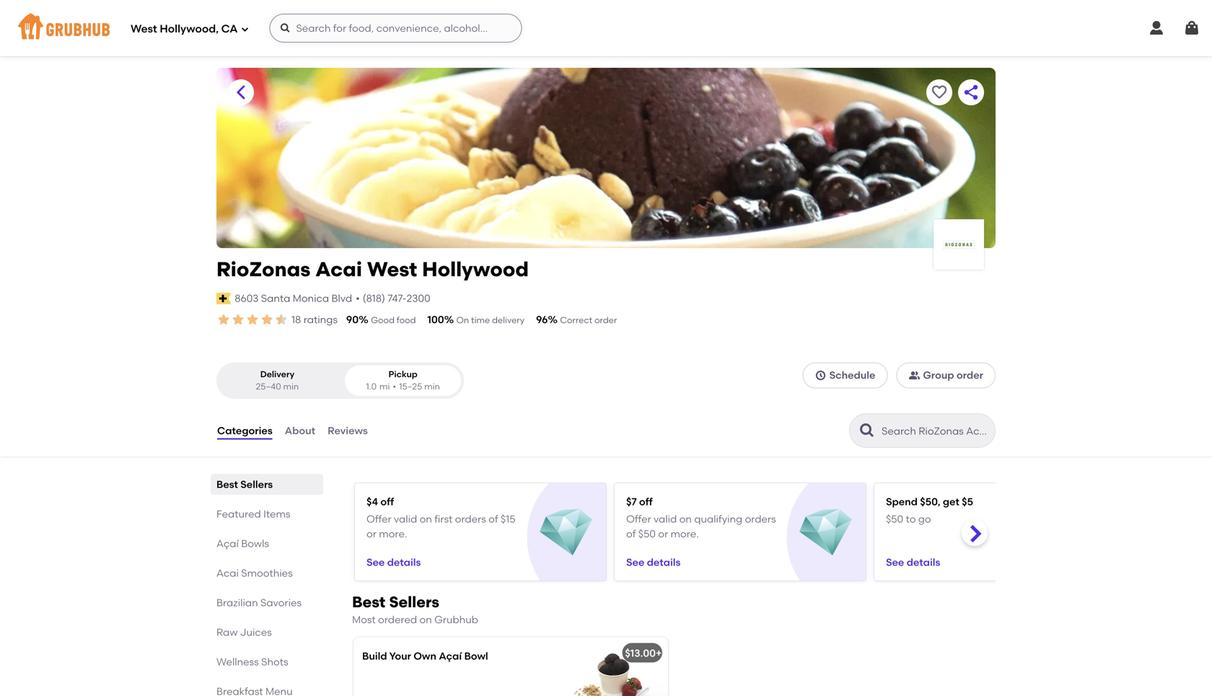 Task type: describe. For each thing, give the bounding box(es) containing it.
ratings
[[304, 313, 338, 326]]

100
[[427, 313, 444, 326]]

raw
[[216, 626, 238, 639]]

$4
[[367, 496, 378, 508]]

most
[[352, 614, 376, 626]]

spend
[[886, 496, 918, 508]]

brazilian savories tab
[[216, 595, 317, 610]]

caret left icon image
[[232, 84, 250, 101]]

featured items
[[216, 508, 290, 520]]

search icon image
[[859, 422, 876, 439]]

categories button
[[216, 405, 273, 457]]

$5
[[962, 496, 973, 508]]

more. for first
[[379, 528, 407, 540]]

west inside main navigation navigation
[[131, 22, 157, 35]]

offer for $7
[[626, 513, 651, 525]]

delivery
[[260, 369, 294, 379]]

people icon image
[[909, 370, 920, 381]]

açaí bowls
[[216, 538, 269, 550]]

ordered
[[378, 614, 417, 626]]

order for group order
[[957, 369, 983, 381]]

18
[[291, 313, 301, 326]]

svg image inside schedule button
[[815, 370, 827, 381]]

build
[[362, 650, 387, 662]]

first
[[434, 513, 453, 525]]

west hollywood, ca
[[131, 22, 238, 35]]

order for correct order
[[594, 315, 617, 325]]

see details for offer valid on first orders of $15 or more.
[[367, 556, 421, 569]]

smoothies
[[241, 567, 293, 579]]

option group containing delivery 25–40 min
[[216, 362, 464, 399]]

$15
[[501, 513, 516, 525]]

acai smoothies tab
[[216, 566, 317, 581]]

food
[[397, 315, 416, 325]]

spend $50, get $5 $50 to go
[[886, 496, 973, 525]]

mi
[[380, 381, 390, 392]]

25–40
[[256, 381, 281, 392]]

on
[[456, 315, 469, 325]]

1 horizontal spatial açaí
[[439, 650, 462, 662]]

on for $7
[[679, 513, 692, 525]]

8603 santa monica blvd button
[[234, 291, 353, 307]]

0 horizontal spatial svg image
[[280, 22, 291, 34]]

santa
[[261, 292, 290, 305]]

group order
[[923, 369, 983, 381]]

$50,
[[920, 496, 941, 508]]

brazilian
[[216, 597, 258, 609]]

see details button for offer valid on first orders of $15 or more.
[[367, 550, 421, 576]]

hollywood
[[422, 257, 529, 281]]

schedule button
[[803, 362, 888, 388]]

grubhub
[[434, 614, 478, 626]]

to
[[906, 513, 916, 525]]

of for $15
[[489, 513, 498, 525]]

min inside pickup 1.0 mi • 15–25 min
[[424, 381, 440, 392]]

$7 off offer valid on qualifying orders of $50 or more.
[[626, 496, 776, 540]]

see details for $50 to go
[[886, 556, 940, 569]]

more. for qualifying
[[671, 528, 699, 540]]

pickup
[[388, 369, 418, 379]]

brazilian savories
[[216, 597, 302, 609]]

schedule
[[829, 369, 875, 381]]

8603
[[235, 292, 259, 305]]

sellers for best sellers
[[240, 478, 273, 491]]

açaí inside tab
[[216, 538, 239, 550]]

8603 santa monica blvd
[[235, 292, 352, 305]]

svg image inside main navigation navigation
[[241, 25, 249, 34]]

monica
[[293, 292, 329, 305]]

build your own açaí bowl image
[[560, 637, 668, 696]]

featured items tab
[[216, 507, 317, 522]]

1.0
[[366, 381, 377, 392]]

main navigation navigation
[[0, 0, 1212, 56]]

promo image for offer valid on qualifying orders of $50 or more.
[[800, 507, 852, 559]]

bowls
[[241, 538, 269, 550]]

1 horizontal spatial acai
[[315, 257, 362, 281]]

blvd
[[331, 292, 352, 305]]

$13.00
[[625, 647, 656, 659]]

0 horizontal spatial •
[[356, 292, 360, 305]]

promo image for offer valid on first orders of $15 or more.
[[540, 507, 593, 559]]

good food
[[371, 315, 416, 325]]

correct order
[[560, 315, 617, 325]]

subscription pass image
[[216, 293, 231, 304]]

categories
[[217, 425, 272, 437]]

savories
[[260, 597, 302, 609]]

correct
[[560, 315, 592, 325]]

$50 inside $7 off offer valid on qualifying orders of $50 or more.
[[638, 528, 656, 540]]

qualifying
[[694, 513, 742, 525]]



Task type: locate. For each thing, give the bounding box(es) containing it.
juices
[[240, 626, 272, 639]]

0 horizontal spatial more.
[[379, 528, 407, 540]]

1 horizontal spatial valid
[[654, 513, 677, 525]]

option group
[[216, 362, 464, 399]]

details up best sellers most ordered on grubhub
[[387, 556, 421, 569]]

0 horizontal spatial of
[[489, 513, 498, 525]]

15–25
[[399, 381, 422, 392]]

best sellers most ordered on grubhub
[[352, 593, 478, 626]]

0 vertical spatial sellers
[[240, 478, 273, 491]]

svg image
[[241, 25, 249, 34], [815, 370, 827, 381]]

2 horizontal spatial see details
[[886, 556, 940, 569]]

riozonas acai west hollywood logo image
[[934, 219, 984, 270]]

sellers inside best sellers tab
[[240, 478, 273, 491]]

1 horizontal spatial west
[[367, 257, 417, 281]]

2 offer from the left
[[626, 513, 651, 525]]

offer down $7
[[626, 513, 651, 525]]

2 details from the left
[[647, 556, 681, 569]]

(818) 747-2300 button
[[363, 291, 430, 306]]

off
[[381, 496, 394, 508], [639, 496, 653, 508]]

1 vertical spatial sellers
[[389, 593, 439, 612]]

own
[[414, 650, 436, 662]]

2 see details button from the left
[[626, 550, 681, 576]]

747-
[[388, 292, 407, 305]]

1 or from the left
[[367, 528, 377, 540]]

see
[[367, 556, 385, 569], [626, 556, 645, 569], [886, 556, 904, 569]]

1 horizontal spatial details
[[647, 556, 681, 569]]

details for offer valid on qualifying orders of $50 or more.
[[647, 556, 681, 569]]

or for offer valid on first orders of $15 or more.
[[367, 528, 377, 540]]

3 see from the left
[[886, 556, 904, 569]]

of inside $7 off offer valid on qualifying orders of $50 or more.
[[626, 528, 636, 540]]

good
[[371, 315, 395, 325]]

1 vertical spatial best
[[352, 593, 385, 612]]

orders
[[455, 513, 486, 525], [745, 513, 776, 525]]

0 vertical spatial order
[[594, 315, 617, 325]]

save this restaurant button
[[926, 79, 952, 105]]

riozonas acai west hollywood
[[216, 257, 529, 281]]

1 horizontal spatial promo image
[[800, 507, 852, 559]]

on left qualifying
[[679, 513, 692, 525]]

build your own açaí bowl
[[362, 650, 488, 662]]

details
[[387, 556, 421, 569], [647, 556, 681, 569], [907, 556, 940, 569]]

on
[[420, 513, 432, 525], [679, 513, 692, 525], [420, 614, 432, 626]]

2 valid from the left
[[654, 513, 677, 525]]

or for offer valid on qualifying orders of $50 or more.
[[658, 528, 668, 540]]

açaí bowls tab
[[216, 536, 317, 551]]

1 see details from the left
[[367, 556, 421, 569]]

0 horizontal spatial west
[[131, 22, 157, 35]]

0 horizontal spatial see details button
[[367, 550, 421, 576]]

• right mi
[[393, 381, 396, 392]]

1 vertical spatial svg image
[[815, 370, 827, 381]]

min inside delivery 25–40 min
[[283, 381, 299, 392]]

share icon image
[[962, 84, 980, 101]]

0 vertical spatial svg image
[[241, 25, 249, 34]]

on left first
[[420, 513, 432, 525]]

acai smoothies
[[216, 567, 293, 579]]

valid inside $7 off offer valid on qualifying orders of $50 or more.
[[654, 513, 677, 525]]

1 horizontal spatial orders
[[745, 513, 776, 525]]

offer inside $4 off offer valid on first orders of $15 or more.
[[367, 513, 392, 525]]

1 horizontal spatial best
[[352, 593, 385, 612]]

2 horizontal spatial see details button
[[886, 550, 940, 576]]

2300
[[407, 292, 430, 305]]

Search RioZonas Acai West Hollywood search field
[[880, 424, 991, 438]]

west left the hollywood,
[[131, 22, 157, 35]]

0 horizontal spatial offer
[[367, 513, 392, 525]]

1 vertical spatial $50
[[638, 528, 656, 540]]

orders for qualifying
[[745, 513, 776, 525]]

1 vertical spatial •
[[393, 381, 396, 392]]

0 vertical spatial $50
[[886, 513, 903, 525]]

açaí
[[216, 538, 239, 550], [439, 650, 462, 662]]

$13.00 +
[[625, 647, 662, 659]]

off inside $4 off offer valid on first orders of $15 or more.
[[381, 496, 394, 508]]

bowl
[[464, 650, 488, 662]]

1 horizontal spatial see details button
[[626, 550, 681, 576]]

0 vertical spatial west
[[131, 22, 157, 35]]

ca
[[221, 22, 238, 35]]

see details for offer valid on qualifying orders of $50 or more.
[[626, 556, 681, 569]]

see details down the to
[[886, 556, 940, 569]]

order
[[594, 315, 617, 325], [957, 369, 983, 381]]

sellers inside best sellers most ordered on grubhub
[[389, 593, 439, 612]]

$7
[[626, 496, 637, 508]]

off for $7 off
[[639, 496, 653, 508]]

on for best
[[420, 614, 432, 626]]

• right blvd
[[356, 292, 360, 305]]

0 horizontal spatial acai
[[216, 567, 239, 579]]

orders inside $7 off offer valid on qualifying orders of $50 or more.
[[745, 513, 776, 525]]

offer down $4
[[367, 513, 392, 525]]

1 vertical spatial of
[[626, 528, 636, 540]]

18 ratings
[[291, 313, 338, 326]]

off inside $7 off offer valid on qualifying orders of $50 or more.
[[639, 496, 653, 508]]

0 horizontal spatial details
[[387, 556, 421, 569]]

0 horizontal spatial off
[[381, 496, 394, 508]]

1 horizontal spatial svg image
[[815, 370, 827, 381]]

offer
[[367, 513, 392, 525], [626, 513, 651, 525]]

of for $50
[[626, 528, 636, 540]]

svg image left schedule
[[815, 370, 827, 381]]

0 horizontal spatial valid
[[394, 513, 417, 525]]

1 min from the left
[[283, 381, 299, 392]]

0 horizontal spatial açaí
[[216, 538, 239, 550]]

2 more. from the left
[[671, 528, 699, 540]]

0 horizontal spatial orders
[[455, 513, 486, 525]]

offer for $4
[[367, 513, 392, 525]]

0 horizontal spatial best
[[216, 478, 238, 491]]

on time delivery
[[456, 315, 525, 325]]

wellness
[[216, 656, 259, 668]]

1 horizontal spatial more.
[[671, 528, 699, 540]]

promo image
[[540, 507, 593, 559], [800, 507, 852, 559]]

2 or from the left
[[658, 528, 668, 540]]

2 off from the left
[[639, 496, 653, 508]]

delivery 25–40 min
[[256, 369, 299, 392]]

see down spend
[[886, 556, 904, 569]]

see up most
[[367, 556, 385, 569]]

order right "group"
[[957, 369, 983, 381]]

min down delivery on the bottom
[[283, 381, 299, 392]]

1 horizontal spatial offer
[[626, 513, 651, 525]]

raw juices
[[216, 626, 272, 639]]

details down go
[[907, 556, 940, 569]]

details for $50 to go
[[907, 556, 940, 569]]

valid inside $4 off offer valid on first orders of $15 or more.
[[394, 513, 417, 525]]

acai up brazilian
[[216, 567, 239, 579]]

on inside best sellers most ordered on grubhub
[[420, 614, 432, 626]]

0 vertical spatial •
[[356, 292, 360, 305]]

best up most
[[352, 593, 385, 612]]

best up featured on the left bottom
[[216, 478, 238, 491]]

delivery
[[492, 315, 525, 325]]

acai inside tab
[[216, 567, 239, 579]]

see details button down $7
[[626, 550, 681, 576]]

2 horizontal spatial details
[[907, 556, 940, 569]]

1 promo image from the left
[[540, 507, 593, 559]]

1 vertical spatial acai
[[216, 567, 239, 579]]

0 vertical spatial acai
[[315, 257, 362, 281]]

valid for $4 off
[[394, 513, 417, 525]]

of inside $4 off offer valid on first orders of $15 or more.
[[489, 513, 498, 525]]

2 promo image from the left
[[800, 507, 852, 559]]

açaí left bowls at the bottom left of the page
[[216, 538, 239, 550]]

wellness shots
[[216, 656, 288, 668]]

off for $4 off
[[381, 496, 394, 508]]

reviews button
[[327, 405, 369, 457]]

save this restaurant image
[[931, 84, 948, 101]]

3 details from the left
[[907, 556, 940, 569]]

on for $4
[[420, 513, 432, 525]]

off right $7
[[639, 496, 653, 508]]

orders right qualifying
[[745, 513, 776, 525]]

details down $7 off offer valid on qualifying orders of $50 or more.
[[647, 556, 681, 569]]

or
[[367, 528, 377, 540], [658, 528, 668, 540]]

1 vertical spatial açaí
[[439, 650, 462, 662]]

svg image
[[1148, 19, 1165, 37], [1183, 19, 1201, 37], [280, 22, 291, 34]]

(818)
[[363, 292, 385, 305]]

$50 inside spend $50, get $5 $50 to go
[[886, 513, 903, 525]]

1 offer from the left
[[367, 513, 392, 525]]

2 see details from the left
[[626, 556, 681, 569]]

1 horizontal spatial order
[[957, 369, 983, 381]]

on right ordered
[[420, 614, 432, 626]]

orders for first
[[455, 513, 486, 525]]

see details button for offer valid on qualifying orders of $50 or more.
[[626, 550, 681, 576]]

wellness shots tab
[[216, 654, 317, 670]]

orders right first
[[455, 513, 486, 525]]

best for best sellers most ordered on grubhub
[[352, 593, 385, 612]]

1 valid from the left
[[394, 513, 417, 525]]

or inside $4 off offer valid on first orders of $15 or more.
[[367, 528, 377, 540]]

sellers for best sellers most ordered on grubhub
[[389, 593, 439, 612]]

0 horizontal spatial sellers
[[240, 478, 273, 491]]

valid
[[394, 513, 417, 525], [654, 513, 677, 525]]

or inside $7 off offer valid on qualifying orders of $50 or more.
[[658, 528, 668, 540]]

2 orders from the left
[[745, 513, 776, 525]]

valid left first
[[394, 513, 417, 525]]

shots
[[261, 656, 288, 668]]

$50
[[886, 513, 903, 525], [638, 528, 656, 540]]

0 horizontal spatial svg image
[[241, 25, 249, 34]]

reviews
[[328, 425, 368, 437]]

+
[[656, 647, 662, 659]]

hollywood,
[[160, 22, 219, 35]]

best inside best sellers tab
[[216, 478, 238, 491]]

90
[[346, 313, 359, 326]]

1 orders from the left
[[455, 513, 486, 525]]

see details
[[367, 556, 421, 569], [626, 556, 681, 569], [886, 556, 940, 569]]

see details down $7
[[626, 556, 681, 569]]

1 horizontal spatial •
[[393, 381, 396, 392]]

featured
[[216, 508, 261, 520]]

more.
[[379, 528, 407, 540], [671, 528, 699, 540]]

1 more. from the left
[[379, 528, 407, 540]]

1 horizontal spatial svg image
[[1148, 19, 1165, 37]]

tab
[[216, 684, 317, 696]]

Search for food, convenience, alcohol... search field
[[269, 14, 522, 43]]

1 horizontal spatial or
[[658, 528, 668, 540]]

best inside best sellers most ordered on grubhub
[[352, 593, 385, 612]]

1 see details button from the left
[[367, 550, 421, 576]]

order inside group order button
[[957, 369, 983, 381]]

time
[[471, 315, 490, 325]]

best
[[216, 478, 238, 491], [352, 593, 385, 612]]

see details up best sellers most ordered on grubhub
[[367, 556, 421, 569]]

offer inside $7 off offer valid on qualifying orders of $50 or more.
[[626, 513, 651, 525]]

of left $15
[[489, 513, 498, 525]]

more. inside $4 off offer valid on first orders of $15 or more.
[[379, 528, 407, 540]]

order right "correct"
[[594, 315, 617, 325]]

go
[[918, 513, 931, 525]]

0 vertical spatial best
[[216, 478, 238, 491]]

about
[[285, 425, 315, 437]]

items
[[263, 508, 290, 520]]

see details button
[[367, 550, 421, 576], [626, 550, 681, 576], [886, 550, 940, 576]]

0 horizontal spatial see
[[367, 556, 385, 569]]

pickup 1.0 mi • 15–25 min
[[366, 369, 440, 392]]

see for $50 to go
[[886, 556, 904, 569]]

2 see from the left
[[626, 556, 645, 569]]

off right $4
[[381, 496, 394, 508]]

valid for $7 off
[[654, 513, 677, 525]]

0 horizontal spatial min
[[283, 381, 299, 392]]

1 horizontal spatial see details
[[626, 556, 681, 569]]

•
[[356, 292, 360, 305], [393, 381, 396, 392]]

see for offer valid on first orders of $15 or more.
[[367, 556, 385, 569]]

see down $7
[[626, 556, 645, 569]]

details for offer valid on first orders of $15 or more.
[[387, 556, 421, 569]]

acai up blvd
[[315, 257, 362, 281]]

1 horizontal spatial of
[[626, 528, 636, 540]]

1 horizontal spatial sellers
[[389, 593, 439, 612]]

• inside pickup 1.0 mi • 15–25 min
[[393, 381, 396, 392]]

açaí right own at the bottom of the page
[[439, 650, 462, 662]]

best sellers tab
[[216, 477, 317, 492]]

orders inside $4 off offer valid on first orders of $15 or more.
[[455, 513, 486, 525]]

valid left qualifying
[[654, 513, 677, 525]]

96
[[536, 313, 548, 326]]

2 horizontal spatial see
[[886, 556, 904, 569]]

group
[[923, 369, 954, 381]]

0 vertical spatial of
[[489, 513, 498, 525]]

1 vertical spatial order
[[957, 369, 983, 381]]

0 horizontal spatial $50
[[638, 528, 656, 540]]

see details button for $50 to go
[[886, 550, 940, 576]]

get
[[943, 496, 959, 508]]

on inside $7 off offer valid on qualifying orders of $50 or more.
[[679, 513, 692, 525]]

group order button
[[896, 362, 996, 388]]

your
[[389, 650, 411, 662]]

sellers up featured items
[[240, 478, 273, 491]]

raw juices tab
[[216, 625, 317, 640]]

of down $7
[[626, 528, 636, 540]]

1 horizontal spatial off
[[639, 496, 653, 508]]

0 horizontal spatial order
[[594, 315, 617, 325]]

star icon image
[[216, 312, 231, 327], [231, 312, 245, 327], [245, 312, 260, 327], [260, 312, 274, 327], [274, 312, 289, 327], [274, 312, 289, 327]]

best for best sellers
[[216, 478, 238, 491]]

1 details from the left
[[387, 556, 421, 569]]

• (818) 747-2300
[[356, 292, 430, 305]]

see details button down the to
[[886, 550, 940, 576]]

see for offer valid on qualifying orders of $50 or more.
[[626, 556, 645, 569]]

3 see details button from the left
[[886, 550, 940, 576]]

0 horizontal spatial or
[[367, 528, 377, 540]]

1 horizontal spatial $50
[[886, 513, 903, 525]]

see details button up best sellers most ordered on grubhub
[[367, 550, 421, 576]]

2 horizontal spatial svg image
[[1183, 19, 1201, 37]]

west up '• (818) 747-2300'
[[367, 257, 417, 281]]

on inside $4 off offer valid on first orders of $15 or more.
[[420, 513, 432, 525]]

svg image right the ca
[[241, 25, 249, 34]]

2 min from the left
[[424, 381, 440, 392]]

about button
[[284, 405, 316, 457]]

0 vertical spatial açaí
[[216, 538, 239, 550]]

acai
[[315, 257, 362, 281], [216, 567, 239, 579]]

best sellers
[[216, 478, 273, 491]]

1 horizontal spatial see
[[626, 556, 645, 569]]

riozonas
[[216, 257, 310, 281]]

0 horizontal spatial see details
[[367, 556, 421, 569]]

more. inside $7 off offer valid on qualifying orders of $50 or more.
[[671, 528, 699, 540]]

1 vertical spatial west
[[367, 257, 417, 281]]

0 horizontal spatial promo image
[[540, 507, 593, 559]]

min right 15–25
[[424, 381, 440, 392]]

1 see from the left
[[367, 556, 385, 569]]

3 see details from the left
[[886, 556, 940, 569]]

$4 off offer valid on first orders of $15 or more.
[[367, 496, 516, 540]]

sellers up ordered
[[389, 593, 439, 612]]

1 off from the left
[[381, 496, 394, 508]]

1 horizontal spatial min
[[424, 381, 440, 392]]



Task type: vqa. For each thing, say whether or not it's contained in the screenshot.
'Raw Juices'
yes



